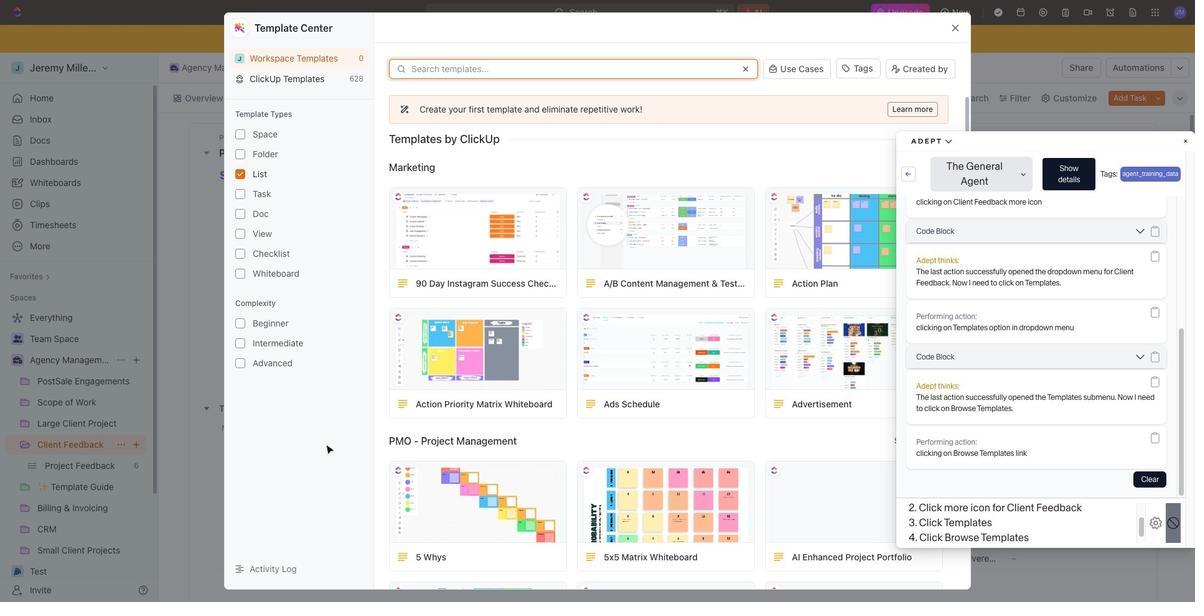 Task type: vqa. For each thing, say whether or not it's contained in the screenshot.
user group image inside sidebar navigation
no



Task type: locate. For each thing, give the bounding box(es) containing it.
1 horizontal spatial list template image
[[585, 399, 596, 410]]

quality custom field. :5 .of. 5 element
[[611, 465, 625, 479], [625, 465, 639, 479], [639, 465, 652, 479], [652, 465, 666, 479], [666, 465, 680, 479], [611, 487, 625, 501], [625, 487, 639, 501], [639, 487, 652, 501], [652, 487, 666, 501], [666, 487, 680, 501], [611, 509, 625, 522], [625, 509, 639, 522], [639, 509, 652, 522], [652, 509, 666, 522], [666, 509, 680, 522], [611, 531, 625, 544], [625, 531, 639, 544], [639, 531, 652, 544], [652, 531, 666, 544], [666, 531, 680, 544]]

2 horizontal spatial list template image
[[773, 278, 785, 289]]

business time image inside tree
[[13, 357, 22, 364]]

list template image
[[397, 278, 408, 289], [585, 278, 596, 289], [397, 399, 408, 410], [773, 399, 785, 410], [585, 552, 596, 563], [773, 552, 785, 563]]

tree
[[5, 308, 146, 603]]

2 vertical spatial list template image
[[397, 552, 408, 563]]

1 vertical spatial list template image
[[585, 399, 596, 410]]

sidebar navigation
[[0, 53, 159, 603]]

overall experience custom field. :5 .of. 5 element
[[444, 443, 458, 457], [458, 443, 472, 457], [472, 443, 486, 457], [486, 443, 499, 457], [499, 443, 513, 457], [444, 465, 458, 479], [458, 465, 472, 479], [472, 465, 486, 479], [486, 465, 499, 479], [499, 465, 513, 479], [444, 487, 458, 501], [458, 487, 472, 501], [472, 487, 486, 501], [486, 487, 499, 501], [499, 487, 513, 501], [444, 509, 458, 522], [458, 509, 472, 522], [472, 509, 486, 522], [486, 509, 499, 522], [499, 509, 513, 522], [444, 531, 458, 544], [458, 531, 472, 544], [472, 531, 486, 544], [486, 531, 499, 544], [499, 531, 513, 544], [444, 552, 458, 566]]

None checkbox
[[235, 189, 245, 199], [235, 229, 245, 239], [235, 249, 245, 259], [235, 269, 245, 279], [235, 339, 245, 349], [235, 359, 245, 369], [235, 189, 245, 199], [235, 229, 245, 239], [235, 249, 245, 259], [235, 269, 245, 279], [235, 339, 245, 349], [235, 359, 245, 369]]

1 vertical spatial business time image
[[13, 357, 22, 364]]

list template image
[[773, 278, 785, 289], [585, 399, 596, 410], [397, 552, 408, 563]]

1 guidance custom field. :4 .of. 5 element from the left
[[528, 509, 542, 522]]

0 horizontal spatial business time image
[[13, 357, 22, 364]]

quality custom field. :3 .of. 5 element
[[611, 552, 625, 566], [625, 552, 639, 566], [639, 552, 652, 566]]

Search templates... text field
[[411, 64, 733, 74]]

4 guidance custom field. :4 .of. 5 element from the left
[[569, 509, 583, 522]]

None checkbox
[[235, 130, 245, 139], [235, 149, 245, 159], [235, 169, 245, 179], [235, 209, 245, 219], [235, 319, 245, 329], [235, 130, 245, 139], [235, 149, 245, 159], [235, 169, 245, 179], [235, 209, 245, 219], [235, 319, 245, 329]]

guidance custom field. :4 .of. 5 element
[[528, 509, 542, 522], [542, 509, 555, 522], [555, 509, 569, 522], [569, 509, 583, 522]]

guidance custom field. :5 .of. 5 element
[[528, 465, 542, 479], [542, 465, 555, 479], [555, 465, 569, 479], [569, 465, 583, 479], [583, 465, 596, 479], [528, 487, 542, 501], [542, 487, 555, 501], [555, 487, 569, 501], [569, 487, 583, 501], [583, 487, 596, 501], [528, 531, 542, 544], [542, 531, 555, 544], [555, 531, 569, 544], [569, 531, 583, 544], [583, 531, 596, 544]]

2 guidance custom field. :4 .of. 5 element from the left
[[542, 509, 555, 522]]

0 vertical spatial business time image
[[170, 65, 178, 71]]

list template element
[[397, 278, 408, 289], [585, 278, 596, 289], [773, 278, 785, 289], [397, 399, 408, 410], [585, 399, 596, 410], [773, 399, 785, 410], [397, 552, 408, 563], [585, 552, 596, 563], [773, 552, 785, 563]]

business time image
[[170, 65, 178, 71], [13, 357, 22, 364]]

3 guidance custom field. :4 .of. 5 element from the left
[[555, 509, 569, 522]]



Task type: describe. For each thing, give the bounding box(es) containing it.
1 horizontal spatial business time image
[[170, 65, 178, 71]]

jeremy miller's workspace, , element
[[235, 53, 245, 63]]

0 horizontal spatial list template image
[[397, 552, 408, 563]]

tree inside sidebar navigation
[[5, 308, 146, 603]]

1 quality custom field. :3 .of. 5 element from the left
[[611, 552, 625, 566]]

2 quality custom field. :3 .of. 5 element from the left
[[625, 552, 639, 566]]

0 vertical spatial list template image
[[773, 278, 785, 289]]

3 quality custom field. :3 .of. 5 element from the left
[[639, 552, 652, 566]]



